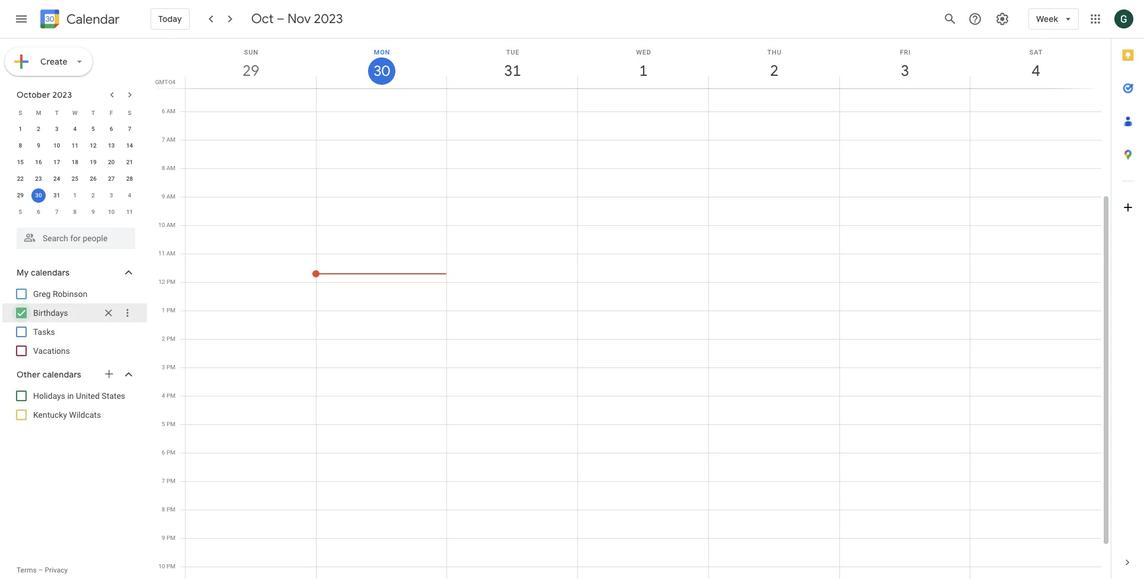 Task type: describe. For each thing, give the bounding box(es) containing it.
7 for 7 am
[[162, 136, 165, 143]]

4 inside november 4 'element'
[[128, 192, 131, 199]]

22
[[17, 176, 24, 182]]

31 column header
[[447, 39, 579, 88]]

29 element
[[13, 189, 27, 203]]

2 pm
[[162, 336, 176, 342]]

1 t from the left
[[55, 109, 59, 116]]

fri
[[901, 49, 912, 56]]

26
[[90, 176, 97, 182]]

mon 30
[[373, 49, 390, 81]]

Search for people text field
[[24, 228, 128, 249]]

8 am
[[162, 165, 176, 171]]

2 down 26 element at the top of the page
[[92, 192, 95, 199]]

calendar element
[[38, 7, 120, 33]]

gmt-04
[[155, 79, 176, 85]]

tue 31
[[504, 49, 521, 81]]

calendar
[[66, 11, 120, 28]]

november 6 element
[[31, 205, 46, 220]]

calendars for my calendars
[[31, 268, 70, 278]]

my calendars button
[[2, 263, 147, 282]]

29 column header
[[185, 39, 317, 88]]

5 for november 5 element
[[19, 209, 22, 215]]

today
[[158, 14, 182, 24]]

4 pm
[[162, 393, 176, 399]]

1 s from the left
[[19, 109, 22, 116]]

9 pm
[[162, 535, 176, 542]]

4 link
[[1023, 58, 1050, 85]]

other calendars list
[[2, 387, 147, 425]]

row containing 22
[[11, 171, 139, 187]]

9 up 16
[[37, 142, 40, 149]]

robinson
[[53, 290, 87, 299]]

4 down w
[[73, 126, 77, 132]]

10 for november 10 element
[[108, 209, 115, 215]]

mon
[[374, 49, 390, 56]]

21 element
[[123, 155, 137, 170]]

oct – nov 2023
[[251, 11, 343, 27]]

kentucky wildcats
[[33, 411, 101, 420]]

20 element
[[104, 155, 119, 170]]

15 element
[[13, 155, 27, 170]]

thu
[[768, 49, 782, 56]]

27 element
[[104, 172, 119, 186]]

7 for 7 pm
[[162, 478, 165, 485]]

row containing 15
[[11, 154, 139, 171]]

9 am
[[162, 193, 176, 200]]

3 column header
[[840, 39, 971, 88]]

greg
[[33, 290, 51, 299]]

birthdays
[[33, 308, 68, 318]]

week button
[[1029, 5, 1080, 33]]

row containing 1
[[11, 121, 139, 138]]

my calendars list
[[2, 285, 147, 361]]

1 inside the wed 1
[[639, 61, 647, 81]]

main drawer image
[[14, 12, 28, 26]]

6 pm
[[162, 450, 176, 456]]

am for 10 am
[[167, 222, 176, 228]]

other calendars
[[17, 370, 81, 380]]

november 2 element
[[86, 189, 100, 203]]

kentucky
[[33, 411, 67, 420]]

11 element
[[68, 139, 82, 153]]

my calendars
[[17, 268, 70, 278]]

terms link
[[17, 567, 37, 575]]

28 element
[[123, 172, 137, 186]]

4 inside sat 4
[[1032, 61, 1040, 81]]

27
[[108, 176, 115, 182]]

states
[[102, 392, 125, 401]]

wed
[[637, 49, 652, 56]]

11 for november 11 element
[[126, 209, 133, 215]]

pm for 4 pm
[[167, 393, 176, 399]]

30 link
[[368, 58, 396, 85]]

fri 3
[[901, 49, 912, 81]]

28
[[126, 176, 133, 182]]

vacations
[[33, 346, 70, 356]]

sat 4
[[1030, 49, 1044, 81]]

1 down 25 element on the left top of page
[[73, 192, 77, 199]]

october 2023 grid
[[11, 104, 139, 221]]

10 am
[[158, 222, 176, 228]]

2 link
[[761, 58, 789, 85]]

gmt-
[[155, 79, 169, 85]]

04
[[169, 79, 176, 85]]

1 pm
[[162, 307, 176, 314]]

7 for november 7 element
[[55, 209, 58, 215]]

31 inside column header
[[504, 61, 521, 81]]

today button
[[151, 5, 190, 33]]

25 element
[[68, 172, 82, 186]]

17 element
[[50, 155, 64, 170]]

1 horizontal spatial 2023
[[314, 11, 343, 27]]

12 pm
[[159, 279, 176, 285]]

31 link
[[499, 58, 527, 85]]

november 9 element
[[86, 205, 100, 220]]

10 for 10 element
[[53, 142, 60, 149]]

3 inside fri 3
[[901, 61, 909, 81]]

am for 8 am
[[167, 165, 176, 171]]

row containing 29
[[11, 187, 139, 204]]

november 5 element
[[13, 205, 27, 220]]

november 8 element
[[68, 205, 82, 220]]

1 up 15
[[19, 126, 22, 132]]

31 inside 'element'
[[53, 192, 60, 199]]

add other calendars image
[[103, 368, 115, 380]]

w
[[72, 109, 78, 116]]

pm for 3 pm
[[167, 364, 176, 371]]

m
[[36, 109, 41, 116]]

row containing 5
[[11, 204, 139, 221]]

2 t from the left
[[91, 109, 95, 116]]

12 element
[[86, 139, 100, 153]]

31 element
[[50, 189, 64, 203]]

14
[[126, 142, 133, 149]]

november 7 element
[[50, 205, 64, 220]]

calendars for other calendars
[[43, 370, 81, 380]]

0 vertical spatial 5
[[92, 126, 95, 132]]

3 up 4 pm
[[162, 364, 165, 371]]

wildcats
[[69, 411, 101, 420]]

6 am
[[162, 108, 176, 114]]

2 down '1 pm'
[[162, 336, 165, 342]]

25
[[72, 176, 78, 182]]

row containing 8
[[11, 138, 139, 154]]

pm for 1 pm
[[167, 307, 176, 314]]

7 pm
[[162, 478, 176, 485]]

sun 29
[[242, 49, 259, 81]]

10 pm
[[159, 564, 176, 570]]

12 for 12 pm
[[159, 279, 165, 285]]

16
[[35, 159, 42, 166]]

15
[[17, 159, 24, 166]]



Task type: locate. For each thing, give the bounding box(es) containing it.
9 pm from the top
[[167, 507, 176, 513]]

13
[[108, 142, 115, 149]]

0 horizontal spatial 31
[[53, 192, 60, 199]]

3 inside the november 3 "element"
[[110, 192, 113, 199]]

am for 7 am
[[167, 136, 176, 143]]

2 vertical spatial 11
[[158, 250, 165, 257]]

am for 9 am
[[167, 193, 176, 200]]

in
[[67, 392, 74, 401]]

31
[[504, 61, 521, 81], [53, 192, 60, 199]]

create button
[[5, 47, 92, 76]]

november 10 element
[[104, 205, 119, 220]]

5 inside grid
[[162, 421, 165, 428]]

6
[[162, 108, 165, 114], [110, 126, 113, 132], [37, 209, 40, 215], [162, 450, 165, 456]]

pm down 6 pm
[[167, 478, 176, 485]]

5 row from the top
[[11, 171, 139, 187]]

3
[[901, 61, 909, 81], [55, 126, 58, 132], [110, 192, 113, 199], [162, 364, 165, 371]]

6 pm from the top
[[167, 421, 176, 428]]

pm down 5 pm
[[167, 450, 176, 456]]

6 for 6 am
[[162, 108, 165, 114]]

t
[[55, 109, 59, 116], [91, 109, 95, 116]]

1 vertical spatial 12
[[159, 279, 165, 285]]

0 horizontal spatial –
[[38, 567, 43, 575]]

29 inside row group
[[17, 192, 24, 199]]

19 element
[[86, 155, 100, 170]]

am for 6 am
[[167, 108, 176, 114]]

8 down november 1 element
[[73, 209, 77, 215]]

5 pm
[[162, 421, 176, 428]]

pm for 10 pm
[[167, 564, 176, 570]]

None search field
[[0, 223, 147, 249]]

10 for 10 pm
[[159, 564, 165, 570]]

2 column header
[[709, 39, 840, 88]]

pm for 8 pm
[[167, 507, 176, 513]]

pm up '1 pm'
[[167, 279, 176, 285]]

9 down november 2 element
[[92, 209, 95, 215]]

terms – privacy
[[17, 567, 68, 575]]

november 4 element
[[123, 189, 137, 203]]

thu 2
[[768, 49, 782, 81]]

6 for 6 pm
[[162, 450, 165, 456]]

6 down 5 pm
[[162, 450, 165, 456]]

2023 right october
[[52, 90, 72, 100]]

0 horizontal spatial 30
[[35, 192, 42, 199]]

1 vertical spatial 30
[[35, 192, 42, 199]]

2 horizontal spatial 5
[[162, 421, 165, 428]]

5
[[92, 126, 95, 132], [19, 209, 22, 215], [162, 421, 165, 428]]

3 row from the top
[[11, 138, 139, 154]]

pm for 7 pm
[[167, 478, 176, 485]]

4 column header
[[971, 39, 1102, 88]]

5 for 5 pm
[[162, 421, 165, 428]]

pm down 9 pm
[[167, 564, 176, 570]]

holidays
[[33, 392, 65, 401]]

– right oct
[[277, 11, 285, 27]]

3 pm
[[162, 364, 176, 371]]

oct
[[251, 11, 274, 27]]

6 for 'november 6' element
[[37, 209, 40, 215]]

1 horizontal spatial 31
[[504, 61, 521, 81]]

11 for 11 element
[[72, 142, 78, 149]]

row
[[11, 104, 139, 121], [11, 121, 139, 138], [11, 138, 139, 154], [11, 154, 139, 171], [11, 171, 139, 187], [11, 187, 139, 204], [11, 204, 139, 221]]

8 for 8 am
[[162, 165, 165, 171]]

row containing s
[[11, 104, 139, 121]]

8 pm
[[162, 507, 176, 513]]

10 down the november 3 "element"
[[108, 209, 115, 215]]

pm for 9 pm
[[167, 535, 176, 542]]

29
[[242, 61, 259, 81], [17, 192, 24, 199]]

s left m
[[19, 109, 22, 116]]

calendars up greg
[[31, 268, 70, 278]]

10 element
[[50, 139, 64, 153]]

1 down 12 pm
[[162, 307, 165, 314]]

30
[[373, 62, 390, 81], [35, 192, 42, 199]]

0 vertical spatial –
[[277, 11, 285, 27]]

21
[[126, 159, 133, 166]]

0 vertical spatial 12
[[90, 142, 97, 149]]

12
[[90, 142, 97, 149], [159, 279, 165, 285]]

4 pm from the top
[[167, 364, 176, 371]]

1 horizontal spatial 12
[[159, 279, 165, 285]]

11 down 10 am
[[158, 250, 165, 257]]

settings menu image
[[996, 12, 1010, 26]]

6 up 7 am
[[162, 108, 165, 114]]

11 pm from the top
[[167, 564, 176, 570]]

november 3 element
[[104, 189, 119, 203]]

0 vertical spatial 11
[[72, 142, 78, 149]]

am for 11 am
[[167, 250, 176, 257]]

am down 9 am
[[167, 222, 176, 228]]

10 inside 10 element
[[53, 142, 60, 149]]

t left f
[[91, 109, 95, 116]]

pm for 12 pm
[[167, 279, 176, 285]]

2 am from the top
[[167, 136, 176, 143]]

0 horizontal spatial 5
[[19, 209, 22, 215]]

pm down 4 pm
[[167, 421, 176, 428]]

am up 7 am
[[167, 108, 176, 114]]

6 row from the top
[[11, 187, 139, 204]]

10 down 9 pm
[[159, 564, 165, 570]]

am
[[167, 108, 176, 114], [167, 136, 176, 143], [167, 165, 176, 171], [167, 193, 176, 200], [167, 222, 176, 228], [167, 250, 176, 257]]

week
[[1037, 14, 1059, 24]]

7 row from the top
[[11, 204, 139, 221]]

calendar heading
[[64, 11, 120, 28]]

3 am from the top
[[167, 165, 176, 171]]

2023 right nov
[[314, 11, 343, 27]]

12 inside row group
[[90, 142, 97, 149]]

2 down m
[[37, 126, 40, 132]]

pm up 2 pm at the bottom left
[[167, 307, 176, 314]]

11 am
[[158, 250, 176, 257]]

4
[[1032, 61, 1040, 81], [73, 126, 77, 132], [128, 192, 131, 199], [162, 393, 165, 399]]

3 down 27 element
[[110, 192, 113, 199]]

0 horizontal spatial s
[[19, 109, 22, 116]]

1 vertical spatial 11
[[126, 209, 133, 215]]

1 vertical spatial 5
[[19, 209, 22, 215]]

9 up 10 am
[[162, 193, 165, 200]]

1 horizontal spatial –
[[277, 11, 285, 27]]

october
[[17, 90, 50, 100]]

30 column header
[[316, 39, 448, 88]]

4 row from the top
[[11, 154, 139, 171]]

24 element
[[50, 172, 64, 186]]

2 row from the top
[[11, 121, 139, 138]]

13 element
[[104, 139, 119, 153]]

1 vertical spatial calendars
[[43, 370, 81, 380]]

7 pm from the top
[[167, 450, 176, 456]]

2023
[[314, 11, 343, 27], [52, 90, 72, 100]]

12 down 11 am at the top left of the page
[[159, 279, 165, 285]]

10 for 10 am
[[158, 222, 165, 228]]

5 up 12 element
[[92, 126, 95, 132]]

am down 8 am
[[167, 193, 176, 200]]

8 up 9 pm
[[162, 507, 165, 513]]

3 link
[[892, 58, 920, 85]]

9 for 9 pm
[[162, 535, 165, 542]]

10 up 11 am at the top left of the page
[[158, 222, 165, 228]]

pm
[[167, 279, 176, 285], [167, 307, 176, 314], [167, 336, 176, 342], [167, 364, 176, 371], [167, 393, 176, 399], [167, 421, 176, 428], [167, 450, 176, 456], [167, 478, 176, 485], [167, 507, 176, 513], [167, 535, 176, 542], [167, 564, 176, 570]]

10
[[53, 142, 60, 149], [108, 209, 115, 215], [158, 222, 165, 228], [159, 564, 165, 570]]

– for terms
[[38, 567, 43, 575]]

0 vertical spatial 29
[[242, 61, 259, 81]]

1
[[639, 61, 647, 81], [19, 126, 22, 132], [73, 192, 77, 199], [162, 307, 165, 314]]

2 horizontal spatial 11
[[158, 250, 165, 257]]

am up 9 am
[[167, 165, 176, 171]]

holidays in united states
[[33, 392, 125, 401]]

4 down 3 pm
[[162, 393, 165, 399]]

pm up 4 pm
[[167, 364, 176, 371]]

f
[[110, 109, 113, 116]]

1 horizontal spatial 5
[[92, 126, 95, 132]]

1 row from the top
[[11, 104, 139, 121]]

0 horizontal spatial 2023
[[52, 90, 72, 100]]

4 down sat
[[1032, 61, 1040, 81]]

calendars inside dropdown button
[[31, 268, 70, 278]]

6 am from the top
[[167, 250, 176, 257]]

grid containing 29
[[152, 39, 1112, 580]]

sat
[[1030, 49, 1044, 56]]

tasks
[[33, 327, 55, 337]]

7 down "6 am"
[[162, 136, 165, 143]]

10 inside november 10 element
[[108, 209, 115, 215]]

29 link
[[238, 58, 265, 85]]

9 up 10 pm
[[162, 535, 165, 542]]

19
[[90, 159, 97, 166]]

8 for 8 pm
[[162, 507, 165, 513]]

1 vertical spatial –
[[38, 567, 43, 575]]

pm down 8 pm
[[167, 535, 176, 542]]

2 pm from the top
[[167, 307, 176, 314]]

tue
[[507, 49, 520, 56]]

10 pm from the top
[[167, 535, 176, 542]]

9 for 9 am
[[162, 193, 165, 200]]

1 vertical spatial 2023
[[52, 90, 72, 100]]

calendars up in
[[43, 370, 81, 380]]

birthdays list item
[[2, 304, 147, 323]]

other
[[17, 370, 40, 380]]

1 pm from the top
[[167, 279, 176, 285]]

10 up 17
[[53, 142, 60, 149]]

8 up 9 am
[[162, 165, 165, 171]]

pm for 5 pm
[[167, 421, 176, 428]]

pm for 6 pm
[[167, 450, 176, 456]]

7 down 6 pm
[[162, 478, 165, 485]]

1 down wed
[[639, 61, 647, 81]]

29 inside column header
[[242, 61, 259, 81]]

30 down 23 element
[[35, 192, 42, 199]]

5 inside november 5 element
[[19, 209, 22, 215]]

4 down 28 'element'
[[128, 192, 131, 199]]

12 up 19
[[90, 142, 97, 149]]

9 for november 9 element
[[92, 209, 95, 215]]

1 vertical spatial 29
[[17, 192, 24, 199]]

1 column header
[[578, 39, 709, 88]]

2 down thu
[[770, 61, 778, 81]]

5 down 29 element
[[19, 209, 22, 215]]

16 element
[[31, 155, 46, 170]]

23 element
[[31, 172, 46, 186]]

0 vertical spatial 30
[[373, 62, 390, 81]]

12 inside grid
[[159, 279, 165, 285]]

11 up 18
[[72, 142, 78, 149]]

1 horizontal spatial t
[[91, 109, 95, 116]]

30 inside mon 30
[[373, 62, 390, 81]]

1 vertical spatial 31
[[53, 192, 60, 199]]

privacy link
[[45, 567, 68, 575]]

8
[[19, 142, 22, 149], [162, 165, 165, 171], [73, 209, 77, 215], [162, 507, 165, 513]]

tab list
[[1112, 39, 1145, 546]]

pm for 2 pm
[[167, 336, 176, 342]]

am up 12 pm
[[167, 250, 176, 257]]

– for oct
[[277, 11, 285, 27]]

1 horizontal spatial s
[[128, 109, 131, 116]]

my
[[17, 268, 29, 278]]

18
[[72, 159, 78, 166]]

30 down mon
[[373, 62, 390, 81]]

calendars inside dropdown button
[[43, 370, 81, 380]]

23
[[35, 176, 42, 182]]

0 vertical spatial calendars
[[31, 268, 70, 278]]

2 vertical spatial 5
[[162, 421, 165, 428]]

3 down fri
[[901, 61, 909, 81]]

22 element
[[13, 172, 27, 186]]

create
[[40, 56, 68, 67]]

0 horizontal spatial 11
[[72, 142, 78, 149]]

pm up 5 pm
[[167, 393, 176, 399]]

7 up 14
[[128, 126, 131, 132]]

0 horizontal spatial 29
[[17, 192, 24, 199]]

pm down '1 pm'
[[167, 336, 176, 342]]

row group containing 1
[[11, 121, 139, 221]]

12 for 12
[[90, 142, 97, 149]]

pm down 7 pm
[[167, 507, 176, 513]]

0 horizontal spatial 12
[[90, 142, 97, 149]]

2 inside 'thu 2'
[[770, 61, 778, 81]]

grid
[[152, 39, 1112, 580]]

1 link
[[630, 58, 658, 85]]

1 horizontal spatial 30
[[373, 62, 390, 81]]

7 inside november 7 element
[[55, 209, 58, 215]]

6 down 30, today element
[[37, 209, 40, 215]]

greg robinson
[[33, 290, 87, 299]]

1 am from the top
[[167, 108, 176, 114]]

s right f
[[128, 109, 131, 116]]

7 am
[[162, 136, 176, 143]]

30 inside cell
[[35, 192, 42, 199]]

– right terms
[[38, 567, 43, 575]]

0 vertical spatial 2023
[[314, 11, 343, 27]]

other calendars button
[[2, 365, 147, 384]]

privacy
[[45, 567, 68, 575]]

5 pm from the top
[[167, 393, 176, 399]]

7 down 31 'element'
[[55, 209, 58, 215]]

20
[[108, 159, 115, 166]]

terms
[[17, 567, 37, 575]]

sun
[[244, 49, 259, 56]]

october 2023
[[17, 90, 72, 100]]

5 up 6 pm
[[162, 421, 165, 428]]

26 element
[[86, 172, 100, 186]]

7
[[128, 126, 131, 132], [162, 136, 165, 143], [55, 209, 58, 215], [162, 478, 165, 485]]

6 down f
[[110, 126, 113, 132]]

30, today element
[[31, 189, 46, 203]]

nov
[[288, 11, 311, 27]]

14 element
[[123, 139, 137, 153]]

5 am from the top
[[167, 222, 176, 228]]

30 cell
[[29, 187, 48, 204]]

1 horizontal spatial 29
[[242, 61, 259, 81]]

9
[[37, 142, 40, 149], [162, 193, 165, 200], [92, 209, 95, 215], [162, 535, 165, 542]]

1 horizontal spatial 11
[[126, 209, 133, 215]]

0 vertical spatial 31
[[504, 61, 521, 81]]

4 am from the top
[[167, 193, 176, 200]]

0 horizontal spatial t
[[55, 109, 59, 116]]

29 down 22 element
[[17, 192, 24, 199]]

8 pm from the top
[[167, 478, 176, 485]]

wed 1
[[637, 49, 652, 81]]

3 pm from the top
[[167, 336, 176, 342]]

31 down tue
[[504, 61, 521, 81]]

3 up 10 element
[[55, 126, 58, 132]]

11 down november 4 'element'
[[126, 209, 133, 215]]

calendars
[[31, 268, 70, 278], [43, 370, 81, 380]]

november 11 element
[[123, 205, 137, 220]]

am down "6 am"
[[167, 136, 176, 143]]

november 1 element
[[68, 189, 82, 203]]

2 s from the left
[[128, 109, 131, 116]]

8 for november 8 element
[[73, 209, 77, 215]]

31 down 24 element on the top left of the page
[[53, 192, 60, 199]]

8 up 15
[[19, 142, 22, 149]]

united
[[76, 392, 100, 401]]

18 element
[[68, 155, 82, 170]]

29 down sun
[[242, 61, 259, 81]]

row group
[[11, 121, 139, 221]]

t left w
[[55, 109, 59, 116]]

24
[[53, 176, 60, 182]]

17
[[53, 159, 60, 166]]

11 for 11 am
[[158, 250, 165, 257]]

s
[[19, 109, 22, 116], [128, 109, 131, 116]]



Task type: vqa. For each thing, say whether or not it's contained in the screenshot.


